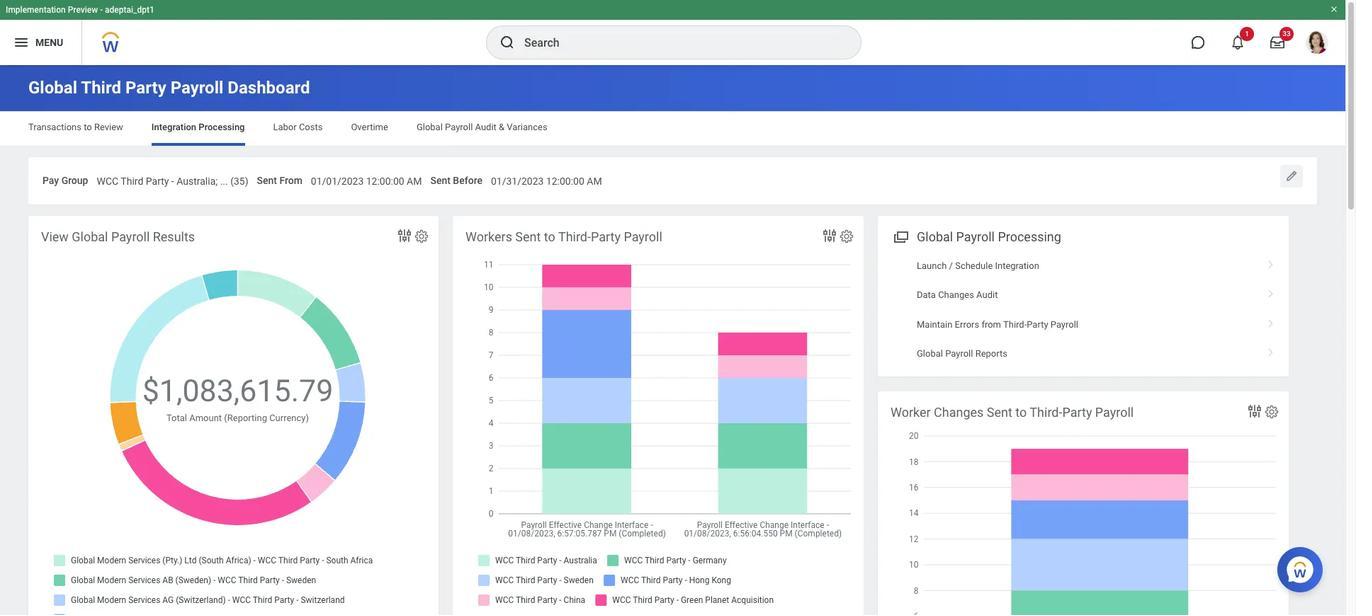 Task type: locate. For each thing, give the bounding box(es) containing it.
- right preview
[[100, 5, 103, 15]]

changes inside worker changes sent to third-party payroll element
[[934, 405, 984, 420]]

12:00:00 inside text box
[[546, 176, 585, 187]]

$1,083,615.79 main content
[[0, 65, 1346, 616]]

amount
[[189, 414, 222, 424]]

01/01/2023
[[311, 176, 364, 187]]

am up workers sent to third-party payroll
[[587, 176, 602, 187]]

1 horizontal spatial am
[[587, 176, 602, 187]]

third- right from
[[1004, 319, 1027, 330]]

changes down /
[[939, 290, 975, 301]]

third- inside list
[[1004, 319, 1027, 330]]

0 horizontal spatial configure and view chart data image
[[396, 227, 413, 244]]

chevron right image inside global payroll reports link
[[1262, 344, 1281, 358]]

audit left &
[[475, 122, 497, 133]]

global for global payroll audit & variances
[[417, 122, 443, 133]]

33
[[1283, 30, 1291, 38]]

labor costs
[[273, 122, 323, 133]]

0 vertical spatial third-
[[559, 229, 591, 244]]

1 vertical spatial changes
[[934, 405, 984, 420]]

1 horizontal spatial configure and view chart data image
[[822, 227, 839, 244]]

01/31/2023
[[491, 176, 544, 187]]

-
[[100, 5, 103, 15], [171, 176, 174, 187]]

configure and view chart data image left configure view global payroll results image
[[396, 227, 413, 244]]

1 am from the left
[[407, 176, 422, 187]]

global payroll reports
[[917, 349, 1008, 359]]

review
[[94, 122, 123, 133]]

processing up ...
[[199, 122, 245, 133]]

1 horizontal spatial audit
[[977, 290, 998, 301]]

notifications large image
[[1231, 35, 1245, 50]]

0 horizontal spatial third-
[[559, 229, 591, 244]]

1 vertical spatial to
[[544, 229, 556, 244]]

sent
[[257, 175, 277, 186], [431, 175, 451, 186], [516, 229, 541, 244], [987, 405, 1013, 420]]

12:00:00
[[366, 176, 405, 187], [546, 176, 585, 187]]

1 horizontal spatial -
[[171, 176, 174, 187]]

implementation preview -   adeptai_dpt1
[[6, 5, 154, 15]]

(35)
[[231, 176, 249, 187]]

4 chevron right image from the top
[[1262, 344, 1281, 358]]

payroll inside tab list
[[445, 122, 473, 133]]

schedule
[[956, 261, 993, 271]]

changes for data
[[939, 290, 975, 301]]

chevron right image inside launch / schedule integration link
[[1262, 256, 1281, 270]]

data changes audit link
[[878, 281, 1289, 310]]

0 vertical spatial audit
[[475, 122, 497, 133]]

changes
[[939, 290, 975, 301], [934, 405, 984, 420]]

1 horizontal spatial 12:00:00
[[546, 176, 585, 187]]

0 vertical spatial -
[[100, 5, 103, 15]]

third- down 01/31/2023 12:00:00 am
[[559, 229, 591, 244]]

maintain errors from third-party payroll
[[917, 319, 1079, 330]]

sent from
[[257, 175, 303, 186]]

chevron right image for launch / schedule integration
[[1262, 256, 1281, 270]]

third for wcc
[[121, 176, 143, 187]]

preview
[[68, 5, 98, 15]]

third- down global payroll reports link
[[1030, 405, 1063, 420]]

reports
[[976, 349, 1008, 359]]

1 horizontal spatial third-
[[1004, 319, 1027, 330]]

processing
[[199, 122, 245, 133], [998, 229, 1062, 244]]

payroll
[[171, 78, 224, 98], [445, 122, 473, 133], [111, 229, 150, 244], [624, 229, 663, 244], [957, 229, 995, 244], [1051, 319, 1079, 330], [946, 349, 974, 359], [1096, 405, 1134, 420]]

2 horizontal spatial to
[[1016, 405, 1027, 420]]

global for global payroll processing
[[917, 229, 953, 244]]

errors
[[955, 319, 980, 330]]

2 horizontal spatial configure and view chart data image
[[1247, 403, 1264, 420]]

changes inside data changes audit link
[[939, 290, 975, 301]]

global for global third party payroll dashboard
[[28, 78, 77, 98]]

configure and view chart data image left configure workers sent to third-party payroll icon
[[822, 227, 839, 244]]

labor
[[273, 122, 297, 133]]

2 am from the left
[[587, 176, 602, 187]]

33 button
[[1262, 27, 1294, 58]]

list containing launch / schedule integration
[[878, 252, 1289, 369]]

chevron right image
[[1262, 256, 1281, 270], [1262, 285, 1281, 299], [1262, 314, 1281, 329], [1262, 344, 1281, 358]]

worker changes sent to third-party payroll element
[[878, 392, 1289, 616]]

sent down reports
[[987, 405, 1013, 420]]

1 vertical spatial third
[[121, 176, 143, 187]]

0 vertical spatial integration
[[152, 122, 196, 133]]

transactions to review
[[28, 122, 123, 133]]

justify image
[[13, 34, 30, 51]]

global
[[28, 78, 77, 98], [417, 122, 443, 133], [72, 229, 108, 244], [917, 229, 953, 244], [917, 349, 943, 359]]

1 vertical spatial third-
[[1004, 319, 1027, 330]]

third up review
[[81, 78, 121, 98]]

2 horizontal spatial third-
[[1030, 405, 1063, 420]]

12:00:00 right 01/31/2023
[[546, 176, 585, 187]]

party
[[125, 78, 166, 98], [146, 176, 169, 187], [591, 229, 621, 244], [1027, 319, 1049, 330], [1063, 405, 1093, 420]]

third inside the wcc third party - australia; ... (35) text field
[[121, 176, 143, 187]]

to
[[84, 122, 92, 133], [544, 229, 556, 244], [1016, 405, 1027, 420]]

sent right "workers"
[[516, 229, 541, 244]]

view global payroll results
[[41, 229, 195, 244]]

audit
[[475, 122, 497, 133], [977, 290, 998, 301]]

global down "maintain"
[[917, 349, 943, 359]]

changes right worker
[[934, 405, 984, 420]]

overtime
[[351, 122, 388, 133]]

sent left from
[[257, 175, 277, 186]]

1 12:00:00 from the left
[[366, 176, 405, 187]]

configure workers sent to third-party payroll image
[[839, 229, 855, 244]]

pay group element
[[97, 167, 249, 193]]

am inside text box
[[587, 176, 602, 187]]

integration processing
[[152, 122, 245, 133]]

launch / schedule integration link
[[878, 252, 1289, 281]]

2 12:00:00 from the left
[[546, 176, 585, 187]]

global up sent before
[[417, 122, 443, 133]]

sent before element
[[491, 167, 602, 193]]

am
[[407, 176, 422, 187], [587, 176, 602, 187]]

third-
[[559, 229, 591, 244], [1004, 319, 1027, 330], [1030, 405, 1063, 420]]

list
[[878, 252, 1289, 369]]

1 vertical spatial -
[[171, 176, 174, 187]]

maintain
[[917, 319, 953, 330]]

01/01/2023 12:00:00 AM text field
[[311, 167, 422, 192]]

1 chevron right image from the top
[[1262, 256, 1281, 270]]

- inside text field
[[171, 176, 174, 187]]

1 vertical spatial audit
[[977, 290, 998, 301]]

am inside text box
[[407, 176, 422, 187]]

0 horizontal spatial audit
[[475, 122, 497, 133]]

0 horizontal spatial 12:00:00
[[366, 176, 405, 187]]

am left sent before
[[407, 176, 422, 187]]

third right wcc on the top of page
[[121, 176, 143, 187]]

party inside text field
[[146, 176, 169, 187]]

view global payroll results element
[[28, 216, 439, 616]]

adeptai_dpt1
[[105, 5, 154, 15]]

chevron right image inside data changes audit link
[[1262, 285, 1281, 299]]

chevron right image inside maintain errors from third-party payroll link
[[1262, 314, 1281, 329]]

sent left before
[[431, 175, 451, 186]]

wcc
[[97, 176, 118, 187]]

audit inside tab list
[[475, 122, 497, 133]]

$1,083,615.79
[[142, 373, 333, 409]]

1 vertical spatial integration
[[996, 261, 1040, 271]]

global payroll processing
[[917, 229, 1062, 244]]

integration down global payroll processing
[[996, 261, 1040, 271]]

3 chevron right image from the top
[[1262, 314, 1281, 329]]

group
[[61, 175, 88, 186]]

sent from element
[[311, 167, 422, 193]]

global up launch
[[917, 229, 953, 244]]

2 chevron right image from the top
[[1262, 285, 1281, 299]]

global up transactions
[[28, 78, 77, 98]]

- inside menu banner
[[100, 5, 103, 15]]

configure and view chart data image for workers sent to third-party payroll
[[822, 227, 839, 244]]

0 horizontal spatial -
[[100, 5, 103, 15]]

0 horizontal spatial processing
[[199, 122, 245, 133]]

integration
[[152, 122, 196, 133], [996, 261, 1040, 271]]

changes for worker
[[934, 405, 984, 420]]

12:00:00 inside text box
[[366, 176, 405, 187]]

party inside list
[[1027, 319, 1049, 330]]

configure and view chart data image left configure worker changes sent to third-party payroll icon
[[1247, 403, 1264, 420]]

workers sent to third-party payroll
[[466, 229, 663, 244]]

results
[[153, 229, 195, 244]]

0 horizontal spatial to
[[84, 122, 92, 133]]

0 vertical spatial changes
[[939, 290, 975, 301]]

1 horizontal spatial processing
[[998, 229, 1062, 244]]

tab list
[[14, 112, 1332, 146]]

0 horizontal spatial am
[[407, 176, 422, 187]]

audit up from
[[977, 290, 998, 301]]

third for global
[[81, 78, 121, 98]]

before
[[453, 175, 483, 186]]

tab list containing transactions to review
[[14, 112, 1332, 146]]

0 horizontal spatial integration
[[152, 122, 196, 133]]

global third party payroll dashboard
[[28, 78, 310, 98]]

am for 01/01/2023 12:00:00 am
[[407, 176, 422, 187]]

menu banner
[[0, 0, 1346, 65]]

close environment banner image
[[1330, 5, 1339, 13]]

configure and view chart data image inside "view global payroll results" element
[[396, 227, 413, 244]]

- left australia;
[[171, 176, 174, 187]]

configure view global payroll results image
[[414, 229, 430, 244]]

0 vertical spatial third
[[81, 78, 121, 98]]

processing up launch / schedule integration
[[998, 229, 1062, 244]]

integration down global third party payroll dashboard on the left of page
[[152, 122, 196, 133]]

third
[[81, 78, 121, 98], [121, 176, 143, 187]]

global payroll reports link
[[878, 340, 1289, 369]]

$1,083,615.79 button
[[142, 371, 336, 412]]

worker
[[891, 405, 931, 420]]

0 vertical spatial processing
[[199, 122, 245, 133]]

2 vertical spatial third-
[[1030, 405, 1063, 420]]

global right view
[[72, 229, 108, 244]]

configure and view chart data image
[[396, 227, 413, 244], [822, 227, 839, 244], [1247, 403, 1264, 420]]

12:00:00 right 01/01/2023
[[366, 176, 405, 187]]

configure worker changes sent to third-party payroll image
[[1265, 405, 1280, 420]]



Task type: vqa. For each thing, say whether or not it's contained in the screenshot.
Export to Excel icon
no



Task type: describe. For each thing, give the bounding box(es) containing it.
australia;
[[177, 176, 218, 187]]

third- for from
[[1004, 319, 1027, 330]]

audit for payroll
[[475, 122, 497, 133]]

maintain errors from third-party payroll link
[[878, 310, 1289, 340]]

1
[[1246, 30, 1250, 38]]

global for global payroll reports
[[917, 349, 943, 359]]

audit for changes
[[977, 290, 998, 301]]

transactions
[[28, 122, 81, 133]]

launch
[[917, 261, 947, 271]]

dashboard
[[228, 78, 310, 98]]

menu
[[35, 37, 63, 48]]

am for 01/31/2023 12:00:00 am
[[587, 176, 602, 187]]

12:00:00 for 01/01/2023
[[366, 176, 405, 187]]

1 horizontal spatial integration
[[996, 261, 1040, 271]]

search image
[[499, 34, 516, 51]]

chevron right image for data changes audit
[[1262, 285, 1281, 299]]

tab list inside $1,083,615.79 main content
[[14, 112, 1332, 146]]

01/31/2023 12:00:00 AM text field
[[491, 167, 602, 192]]

...
[[220, 176, 228, 187]]

menu button
[[0, 20, 82, 65]]

launch / schedule integration
[[917, 261, 1040, 271]]

workers
[[466, 229, 512, 244]]

profile logan mcneil image
[[1306, 31, 1329, 57]]

(reporting
[[224, 414, 267, 424]]

1 horizontal spatial to
[[544, 229, 556, 244]]

menu group image
[[891, 227, 910, 246]]

edit image
[[1285, 169, 1299, 184]]

inbox large image
[[1271, 35, 1285, 50]]

implementation
[[6, 5, 66, 15]]

chevron right image for maintain errors from third-party payroll
[[1262, 314, 1281, 329]]

total
[[167, 414, 187, 424]]

01/31/2023 12:00:00 am
[[491, 176, 602, 187]]

/
[[950, 261, 953, 271]]

sent before
[[431, 175, 483, 186]]

list inside $1,083,615.79 main content
[[878, 252, 1289, 369]]

1 button
[[1223, 27, 1255, 58]]

global payroll audit & variances
[[417, 122, 548, 133]]

configure and view chart data image for worker changes sent to third-party payroll
[[1247, 403, 1264, 420]]

third- for to
[[559, 229, 591, 244]]

data
[[917, 290, 936, 301]]

2 vertical spatial to
[[1016, 405, 1027, 420]]

worker changes sent to third-party payroll
[[891, 405, 1134, 420]]

0 vertical spatial to
[[84, 122, 92, 133]]

wcc third party - australia; ... (35)
[[97, 176, 249, 187]]

from
[[982, 319, 1002, 330]]

configure and view chart data image for view global payroll results
[[396, 227, 413, 244]]

&
[[499, 122, 505, 133]]

pay
[[43, 175, 59, 186]]

workers sent to third-party payroll element
[[453, 216, 864, 616]]

processing inside tab list
[[199, 122, 245, 133]]

pay group
[[43, 175, 88, 186]]

01/01/2023 12:00:00 am
[[311, 176, 422, 187]]

costs
[[299, 122, 323, 133]]

WCC Third Party - Australia; ... (35) text field
[[97, 167, 249, 192]]

$1,083,615.79 total amount (reporting currency)
[[142, 373, 333, 424]]

Search Workday  search field
[[525, 27, 832, 58]]

from
[[280, 175, 303, 186]]

data changes audit
[[917, 290, 998, 301]]

12:00:00 for 01/31/2023
[[546, 176, 585, 187]]

view
[[41, 229, 69, 244]]

1 vertical spatial processing
[[998, 229, 1062, 244]]

chevron right image for global payroll reports
[[1262, 344, 1281, 358]]

currency)
[[269, 414, 309, 424]]

variances
[[507, 122, 548, 133]]



